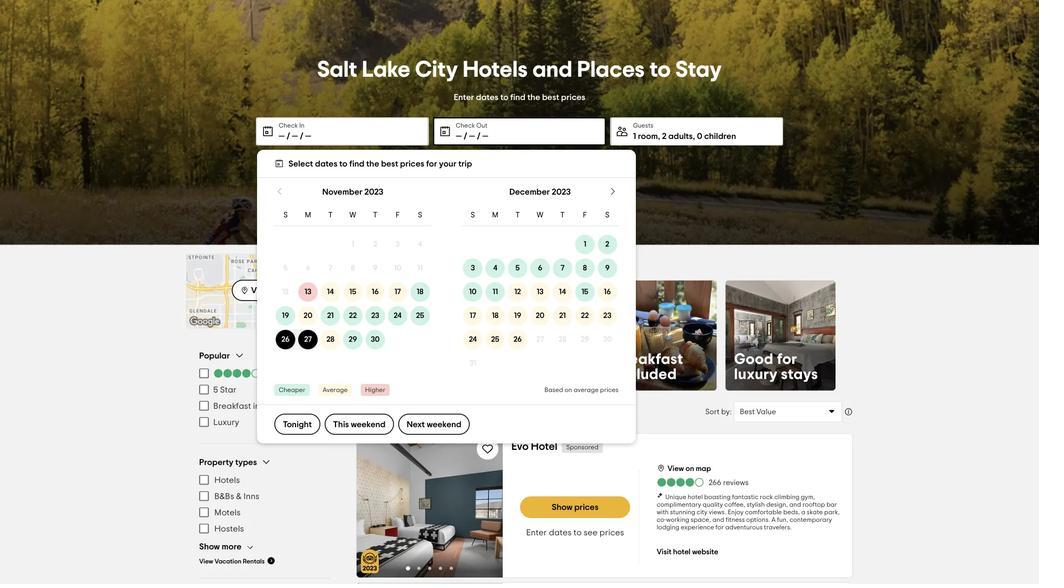 Task type: vqa. For each thing, say whether or not it's contained in the screenshot.


Task type: describe. For each thing, give the bounding box(es) containing it.
b&bs & inns
[[214, 492, 259, 501]]

website
[[692, 549, 719, 557]]

prices right see
[[600, 529, 624, 538]]

luxury
[[734, 367, 778, 382]]

salt for 108 properties in salt lake city
[[423, 407, 438, 416]]

9 inside november 2023 grid
[[373, 265, 378, 272]]

hotels
[[418, 256, 454, 269]]

4 s from the left
[[605, 212, 610, 219]]

very
[[428, 352, 460, 367]]

2023 for december 2023
[[552, 188, 571, 196]]

property
[[199, 458, 233, 467]]

lake for popular hotels in salt lake city right now
[[495, 256, 523, 269]]

0 horizontal spatial lake
[[362, 58, 411, 81]]

hotel
[[531, 442, 558, 453]]

november 2023
[[322, 188, 384, 196]]

hotel for visit
[[673, 549, 691, 557]]

quality
[[703, 502, 723, 508]]

beds,
[[784, 509, 800, 516]]

find for enter
[[511, 93, 526, 102]]

best value button
[[734, 402, 842, 423]]

2 — from the left
[[292, 132, 298, 141]]

lodging
[[657, 525, 680, 531]]

show for show prices
[[552, 503, 573, 512]]

properties
[[371, 407, 412, 416]]

0 horizontal spatial and
[[533, 58, 573, 81]]

out
[[477, 122, 487, 129]]

december
[[510, 188, 550, 196]]

tonight
[[283, 420, 312, 429]]

14 inside november 2023 grid
[[327, 289, 334, 296]]

29 inside december 2023 grid
[[581, 336, 589, 344]]

rentals
[[243, 559, 265, 565]]

traveler rating: very good link
[[369, 281, 479, 391]]

city for 108 properties in salt lake city
[[461, 407, 477, 416]]

evo hotel link
[[512, 441, 558, 454]]

visit hotel website link
[[657, 547, 719, 558]]

25 inside december 2023 grid
[[491, 336, 500, 344]]

0 horizontal spatial included
[[253, 402, 288, 411]]

4 inside november 2023 grid
[[418, 241, 422, 248]]

motels
[[214, 509, 241, 517]]

5 inside december 2023 grid
[[516, 265, 520, 272]]

based
[[545, 387, 563, 394]]

0 vertical spatial salt
[[317, 58, 357, 81]]

december 2023
[[510, 188, 571, 196]]

next
[[407, 420, 425, 429]]

1 horizontal spatial hotels
[[463, 58, 528, 81]]

16 inside november 2023 grid
[[372, 289, 379, 296]]

hotel for unique
[[688, 494, 703, 501]]

0 vertical spatial 3
[[396, 241, 400, 248]]

menu containing hotels
[[199, 472, 330, 537]]

sponsored
[[566, 445, 599, 451]]

evo
[[512, 442, 529, 453]]

select dates to find the best prices for your trip
[[289, 159, 472, 168]]

good
[[734, 352, 774, 367]]

22 inside november 2023 grid
[[349, 312, 357, 320]]

2 inside guests 1 room , 2 adults , 0 children
[[662, 132, 667, 141]]

13 inside december 2023 grid
[[537, 289, 544, 296]]

0 horizontal spatial city
[[415, 58, 458, 81]]

266 reviews button
[[657, 477, 749, 488]]

view for view map
[[251, 286, 270, 295]]

1 horizontal spatial included
[[616, 367, 677, 382]]

a
[[802, 509, 806, 516]]

0 horizontal spatial for
[[426, 159, 437, 168]]

working
[[666, 517, 690, 524]]

traveler rating: very good
[[378, 337, 460, 382]]

11 inside december 2023 grid
[[493, 289, 498, 296]]

show prices button
[[520, 497, 630, 519]]

1 inside guests 1 room , 2 adults , 0 children
[[633, 132, 636, 141]]

in for hotels
[[456, 256, 467, 269]]

skate
[[807, 509, 823, 516]]

7 inside december 2023 grid
[[561, 265, 565, 272]]

2 t from the left
[[373, 212, 378, 219]]

0 horizontal spatial hotels
[[214, 476, 240, 485]]

vacation
[[215, 559, 242, 565]]

climbing
[[775, 494, 800, 501]]

city
[[697, 509, 708, 516]]

unique
[[666, 494, 687, 501]]

13 inside november 2023 grid
[[305, 289, 312, 296]]

22 inside december 2023 grid
[[581, 312, 589, 320]]

rooftop
[[803, 502, 825, 508]]

1 horizontal spatial breakfast included
[[616, 352, 684, 382]]

november 2023 grid
[[274, 178, 431, 376]]

6 inside december 2023 grid
[[538, 265, 543, 272]]

25 inside november 2023 grid
[[416, 312, 424, 320]]

stays
[[781, 367, 818, 382]]

cheaper
[[279, 387, 305, 394]]

unique hotel boasting fantastic rock climbing gym, complimentary quality coffee, stylish design, and rooftop bar with stunning city views. enjoy comfortable beds, a skate park, co-working space, and fitness options. a fun, contemporary lodging experience for adventurous travelers.
[[657, 494, 840, 531]]

1 horizontal spatial and
[[713, 517, 725, 524]]

best
[[740, 408, 755, 416]]

in for properties
[[414, 407, 421, 416]]

4 t from the left
[[560, 212, 565, 219]]

tonight button
[[274, 414, 320, 435]]

boasting
[[704, 494, 731, 501]]

unique hotel boasting fantastic rock climbing gym, complimentary quality coffee, stylish design, and rooftop bar with stunning city views. enjoy comfortable beds, a skate park, co-working space, and fitness options. a fun, contemporary lodging experience for adventurous travelers. button
[[657, 493, 844, 532]]

1 vertical spatial map
[[696, 466, 711, 473]]

guests
[[633, 122, 654, 129]]

adventurous
[[726, 525, 763, 531]]

sort
[[705, 408, 720, 416]]

row inside row group
[[274, 328, 431, 352]]

view for view on map
[[668, 466, 684, 473]]

show more button
[[199, 542, 259, 552]]

row group for december
[[462, 233, 619, 376]]

popular for popular
[[199, 352, 230, 360]]

27 inside december 2023 grid
[[536, 336, 544, 344]]

f for november 2023
[[396, 212, 400, 219]]

14 inside december 2023 grid
[[559, 289, 566, 296]]

row containing 3
[[462, 257, 619, 280]]

enter dates to find the best prices
[[454, 93, 586, 102]]

row containing 17
[[462, 304, 619, 328]]

fun,
[[777, 517, 788, 524]]

1 for november 2023
[[352, 241, 354, 248]]

w for december
[[537, 212, 544, 219]]

2 for november 2023
[[373, 241, 377, 248]]

2 23 from the left
[[604, 312, 612, 320]]

next weekend
[[407, 420, 462, 429]]

menu containing 5 star
[[199, 366, 330, 431]]

for inside good for luxury stays
[[777, 352, 798, 367]]

21 inside november 2023 grid
[[327, 312, 334, 320]]

coffee,
[[725, 502, 746, 508]]

18 inside november 2023 grid
[[417, 289, 424, 296]]

the for select
[[366, 159, 379, 168]]

1 vertical spatial 3
[[471, 265, 475, 272]]

fitness
[[726, 517, 745, 524]]

29 inside november 2023 grid
[[349, 336, 357, 344]]

the for enter
[[528, 93, 540, 102]]

view on map
[[668, 466, 711, 473]]

10 inside december 2023 grid
[[469, 289, 477, 296]]

0 horizontal spatial breakfast
[[213, 402, 251, 411]]

b&bs
[[214, 492, 234, 501]]

visit
[[657, 549, 672, 557]]

view vacation rentals link
[[199, 557, 276, 566]]

enter for enter dates to find the best prices
[[454, 93, 474, 102]]

enjoy
[[728, 509, 744, 516]]

5 — from the left
[[469, 132, 475, 141]]

15 inside november 2023 grid
[[349, 289, 356, 296]]

1 23 from the left
[[371, 312, 379, 320]]

salt lake city hotels and places to stay
[[317, 58, 722, 81]]

6 inside november 2023 grid
[[306, 265, 310, 272]]

16 inside december 2023 grid
[[604, 289, 611, 296]]

popular hotels in salt lake city right now
[[369, 256, 607, 269]]

12 inside november 2023 grid
[[282, 289, 289, 296]]

12 inside december 2023 grid
[[515, 289, 521, 296]]

places
[[577, 58, 645, 81]]

group containing popular
[[199, 351, 330, 431]]

w for november
[[350, 212, 356, 219]]

18 inside december 2023 grid
[[492, 312, 499, 320]]

show for show more
[[199, 543, 220, 551]]

select
[[289, 159, 313, 168]]

view vacation rentals
[[199, 559, 265, 565]]

row group for november
[[274, 233, 431, 352]]

0 horizontal spatial 5
[[213, 386, 218, 394]]

4 / from the left
[[477, 132, 481, 141]]

average
[[323, 387, 348, 394]]

10 inside november 2023 grid
[[394, 265, 402, 272]]

now
[[584, 256, 607, 269]]

weekend for next weekend
[[427, 420, 462, 429]]

dates for select dates to find the best prices for your trip
[[315, 159, 338, 168]]

1 20 from the left
[[304, 312, 312, 320]]

luxury
[[213, 418, 239, 427]]

3 s from the left
[[471, 212, 475, 219]]

trip
[[459, 159, 472, 168]]

2 / from the left
[[300, 132, 303, 141]]

guests 1 room , 2 adults , 0 children
[[633, 122, 736, 141]]

december 2023 grid
[[462, 178, 619, 376]]

salt for popular hotels in salt lake city right now
[[470, 256, 493, 269]]

8 inside november 2023 grid
[[351, 265, 355, 272]]

266 reviews link
[[657, 477, 749, 488]]

city for popular hotels in salt lake city right now
[[526, 256, 550, 269]]

m for december 2023
[[492, 212, 499, 219]]

with
[[657, 509, 669, 516]]

popular for popular hotels in salt lake city right now
[[369, 256, 415, 269]]

to for enter dates to see prices
[[574, 529, 582, 538]]

7 inside november 2023 grid
[[329, 265, 333, 272]]

good for luxury stays
[[734, 352, 818, 382]]

1 vertical spatial and
[[790, 502, 801, 508]]

rock
[[760, 494, 773, 501]]



Task type: locate. For each thing, give the bounding box(es) containing it.
2 16 from the left
[[604, 289, 611, 296]]

25
[[416, 312, 424, 320], [491, 336, 500, 344]]

to for enter dates to find the best prices
[[500, 93, 509, 102]]

t down november 2023
[[373, 212, 378, 219]]

12
[[282, 289, 289, 296], [515, 289, 521, 296]]

enter up check out — / — / —
[[454, 93, 474, 102]]

2023 inside december 2023 grid
[[552, 188, 571, 196]]

show left more
[[199, 543, 220, 551]]

0 horizontal spatial 29
[[349, 336, 357, 344]]

0 horizontal spatial 26
[[282, 336, 290, 344]]

1 horizontal spatial the
[[528, 93, 540, 102]]

best for select dates to find the best prices for your trip
[[381, 159, 398, 168]]

by:
[[721, 408, 732, 416]]

2023 inside november 2023 grid
[[365, 188, 384, 196]]

2 vertical spatial lake
[[440, 407, 459, 416]]

7
[[329, 265, 333, 272], [561, 265, 565, 272]]

1 22 from the left
[[349, 312, 357, 320]]

complimentary
[[657, 502, 701, 508]]

good for luxury stays link
[[726, 281, 836, 391]]

2 14 from the left
[[559, 289, 566, 296]]

1 horizontal spatial best
[[542, 93, 559, 102]]

2 2023 from the left
[[552, 188, 571, 196]]

popular
[[369, 256, 415, 269], [199, 352, 230, 360]]

9
[[373, 265, 378, 272], [605, 265, 610, 272]]

weekend
[[351, 420, 386, 429], [427, 420, 462, 429]]

on inside button
[[686, 466, 694, 473]]

1 19 from the left
[[282, 312, 289, 320]]

2 w from the left
[[537, 212, 544, 219]]

1 29 from the left
[[349, 336, 357, 344]]

and down views.
[[713, 517, 725, 524]]

0 horizontal spatial ,
[[658, 132, 660, 141]]

this
[[333, 420, 349, 429]]

28 inside december 2023 grid
[[559, 336, 567, 344]]

on
[[565, 387, 572, 394], [686, 466, 694, 473]]

1 horizontal spatial 22
[[581, 312, 589, 320]]

31
[[470, 360, 476, 368]]

2 horizontal spatial dates
[[549, 529, 572, 538]]

1 horizontal spatial 2023
[[552, 188, 571, 196]]

1 16 from the left
[[372, 289, 379, 296]]

dates down show prices button
[[549, 529, 572, 538]]

for right good
[[777, 352, 798, 367]]

1 horizontal spatial 2
[[606, 241, 610, 248]]

0 vertical spatial best
[[542, 93, 559, 102]]

1 vertical spatial dates
[[315, 159, 338, 168]]

and up beds,
[[790, 502, 801, 508]]

2023 down select dates to find the best prices for your trip
[[365, 188, 384, 196]]

0 horizontal spatial 1
[[352, 241, 354, 248]]

2 30 from the left
[[603, 336, 612, 344]]

best up november 2023
[[381, 159, 398, 168]]

26 inside december 2023 grid
[[514, 336, 522, 344]]

lake
[[362, 58, 411, 81], [495, 256, 523, 269], [440, 407, 459, 416]]

november
[[322, 188, 363, 196]]

show up "enter dates to see prices" on the bottom right of the page
[[552, 503, 573, 512]]

0 horizontal spatial 15
[[349, 289, 356, 296]]

hotel right visit
[[673, 549, 691, 557]]

row containing 19
[[274, 304, 431, 328]]

1 — from the left
[[279, 132, 285, 141]]

2 for december 2023
[[606, 241, 610, 248]]

prices down places
[[561, 93, 586, 102]]

14
[[327, 289, 334, 296], [559, 289, 566, 296]]

weekend inside "button"
[[427, 420, 462, 429]]

1 f from the left
[[396, 212, 400, 219]]

2 9 from the left
[[605, 265, 610, 272]]

2 27 from the left
[[536, 336, 544, 344]]

1 27 from the left
[[304, 336, 312, 344]]

row
[[274, 206, 431, 226], [462, 206, 619, 226], [274, 233, 431, 257], [462, 233, 619, 257], [274, 257, 431, 280], [462, 257, 619, 280], [274, 280, 431, 304], [462, 280, 619, 304], [274, 304, 431, 328], [462, 304, 619, 328], [274, 328, 431, 352], [462, 328, 619, 352]]

on for based
[[565, 387, 572, 394]]

1 horizontal spatial find
[[511, 93, 526, 102]]

5 left right at the right top
[[516, 265, 520, 272]]

1 w from the left
[[350, 212, 356, 219]]

2 horizontal spatial salt
[[470, 256, 493, 269]]

0 vertical spatial hotels
[[463, 58, 528, 81]]

2023 right december
[[552, 188, 571, 196]]

included
[[616, 367, 677, 382], [253, 402, 288, 411]]

check inside check out — / — / —
[[456, 122, 475, 129]]

0 horizontal spatial popular
[[199, 352, 230, 360]]

0 horizontal spatial 12
[[282, 289, 289, 296]]

1 horizontal spatial 25
[[491, 336, 500, 344]]

27 inside november 2023 grid
[[304, 336, 312, 344]]

1 horizontal spatial in
[[456, 256, 467, 269]]

hotels up "b&bs"
[[214, 476, 240, 485]]

the down salt lake city hotels and places to stay
[[528, 93, 540, 102]]

see
[[584, 529, 598, 538]]

1 horizontal spatial 10
[[469, 289, 477, 296]]

m down select
[[305, 212, 311, 219]]

0 horizontal spatial 30
[[371, 336, 380, 344]]

,
[[658, 132, 660, 141], [693, 132, 695, 141]]

co-
[[657, 517, 666, 524]]

2 22 from the left
[[581, 312, 589, 320]]

view inside view vacation rentals link
[[199, 559, 213, 565]]

next month image
[[608, 186, 619, 197]]

10 left hotels
[[394, 265, 402, 272]]

to up november on the left top
[[339, 159, 348, 168]]

to down salt lake city hotels and places to stay
[[500, 93, 509, 102]]

city
[[415, 58, 458, 81], [526, 256, 550, 269], [461, 407, 477, 416]]

1 weekend from the left
[[351, 420, 386, 429]]

w down december 2023
[[537, 212, 544, 219]]

weekend for this weekend
[[351, 420, 386, 429]]

17 inside november 2023 grid
[[395, 289, 401, 296]]

popular up 4.0 of 5 bubbles image
[[199, 352, 230, 360]]

for left your in the left top of the page
[[426, 159, 437, 168]]

check left in
[[279, 122, 298, 129]]

24 up traveler at the bottom left
[[394, 312, 402, 320]]

5 star
[[213, 386, 237, 394]]

19
[[282, 312, 289, 320], [514, 312, 521, 320]]

1 t from the left
[[328, 212, 333, 219]]

28 inside november 2023 grid
[[327, 336, 335, 344]]

0 vertical spatial popular
[[369, 256, 415, 269]]

4 inside december 2023 grid
[[493, 265, 498, 272]]

0 vertical spatial breakfast
[[616, 352, 684, 367]]

types
[[235, 458, 257, 467]]

, left 'adults'
[[658, 132, 660, 141]]

prices right average
[[600, 387, 619, 394]]

0 horizontal spatial 23
[[371, 312, 379, 320]]

0 horizontal spatial 4
[[418, 241, 422, 248]]

2 26 from the left
[[514, 336, 522, 344]]

1 horizontal spatial 19
[[514, 312, 521, 320]]

weekend down 108
[[351, 420, 386, 429]]

comfortable
[[745, 509, 782, 516]]

4.0 of 5 bubbles. 266 reviews element
[[657, 477, 749, 488]]

1 horizontal spatial 1
[[584, 241, 586, 248]]

check
[[279, 122, 298, 129], [456, 122, 475, 129]]

1 28 from the left
[[327, 336, 335, 344]]

w inside december 2023 grid
[[537, 212, 544, 219]]

0 vertical spatial and
[[533, 58, 573, 81]]

24 up 31
[[469, 336, 477, 344]]

row containing 10
[[462, 280, 619, 304]]

26
[[282, 336, 290, 344], [514, 336, 522, 344]]

in
[[299, 122, 305, 129]]

next weekend button
[[398, 414, 470, 435]]

show inside button
[[552, 503, 573, 512]]

1 9 from the left
[[373, 265, 378, 272]]

2 , from the left
[[693, 132, 695, 141]]

t
[[328, 212, 333, 219], [373, 212, 378, 219], [516, 212, 520, 219], [560, 212, 565, 219]]

find for select
[[349, 159, 365, 168]]

check for check in — / — / —
[[279, 122, 298, 129]]

2 vertical spatial view
[[199, 559, 213, 565]]

1 horizontal spatial enter
[[526, 529, 547, 538]]

17 up traveler at the bottom left
[[395, 289, 401, 296]]

on right based
[[565, 387, 572, 394]]

2 vertical spatial city
[[461, 407, 477, 416]]

experience
[[681, 525, 714, 531]]

1 group from the top
[[199, 351, 330, 431]]

1 vertical spatial group
[[199, 457, 330, 566]]

reviews
[[723, 480, 749, 487]]

to left stay
[[650, 58, 671, 81]]

2023 for november 2023
[[365, 188, 384, 196]]

in up next
[[414, 407, 421, 416]]

8 inside december 2023 grid
[[583, 265, 587, 272]]

/ up select
[[287, 132, 290, 141]]

30 inside november 2023 grid
[[371, 336, 380, 344]]

1 vertical spatial 24
[[469, 336, 477, 344]]

9 inside december 2023 grid
[[605, 265, 610, 272]]

prices left your in the left top of the page
[[400, 159, 424, 168]]

&
[[236, 492, 242, 501]]

0 horizontal spatial 21
[[327, 312, 334, 320]]

1 7 from the left
[[329, 265, 333, 272]]

on up the 4.0 of 5 bubbles. 266 reviews element at the bottom of page
[[686, 466, 694, 473]]

1 vertical spatial 10
[[469, 289, 477, 296]]

1 horizontal spatial 12
[[515, 289, 521, 296]]

0 horizontal spatial in
[[414, 407, 421, 416]]

bar
[[827, 502, 837, 508]]

28 up based
[[559, 336, 567, 344]]

best for enter dates to find the best prices
[[542, 93, 559, 102]]

1 vertical spatial city
[[526, 256, 550, 269]]

check inside "check in — / — / —"
[[279, 122, 298, 129]]

1 vertical spatial 11
[[493, 289, 498, 296]]

previous month image
[[274, 186, 285, 197]]

popular left hotels
[[369, 256, 415, 269]]

1 down november 2023
[[352, 241, 354, 248]]

right
[[553, 256, 581, 269]]

show inside dropdown button
[[199, 543, 220, 551]]

1 horizontal spatial 29
[[581, 336, 589, 344]]

26 inside november 2023 grid
[[282, 336, 290, 344]]

hotels up enter dates to find the best prices on the top of page
[[463, 58, 528, 81]]

enter dates to see prices
[[526, 529, 624, 538]]

save to a trip image
[[481, 443, 494, 456]]

f inside december 2023 grid
[[583, 212, 587, 219]]

1 horizontal spatial 15
[[582, 289, 589, 296]]

row containing 24
[[462, 328, 619, 352]]

menu
[[199, 366, 330, 431], [199, 472, 330, 537]]

find up november 2023
[[349, 159, 365, 168]]

1 check from the left
[[279, 122, 298, 129]]

view map
[[251, 286, 289, 295]]

s down the previous month icon
[[284, 212, 288, 219]]

1 horizontal spatial ,
[[693, 132, 695, 141]]

0 horizontal spatial view
[[199, 559, 213, 565]]

2 19 from the left
[[514, 312, 521, 320]]

1 horizontal spatial 3
[[471, 265, 475, 272]]

1 horizontal spatial 9
[[605, 265, 610, 272]]

fantastic
[[732, 494, 759, 501]]

1 vertical spatial menu
[[199, 472, 330, 537]]

1 8 from the left
[[351, 265, 355, 272]]

0 horizontal spatial 17
[[395, 289, 401, 296]]

15 inside december 2023 grid
[[582, 289, 589, 296]]

1 vertical spatial show
[[199, 543, 220, 551]]

0 vertical spatial find
[[511, 93, 526, 102]]

30 inside december 2023 grid
[[603, 336, 612, 344]]

/ up trip
[[464, 132, 467, 141]]

1 horizontal spatial f
[[583, 212, 587, 219]]

1 vertical spatial salt
[[470, 256, 493, 269]]

1 s from the left
[[284, 212, 288, 219]]

row containing 12
[[274, 280, 431, 304]]

2 28 from the left
[[559, 336, 567, 344]]

19 inside december 2023 grid
[[514, 312, 521, 320]]

0 horizontal spatial row group
[[274, 233, 431, 352]]

hotel inside unique hotel boasting fantastic rock climbing gym, complimentary quality coffee, stylish design, and rooftop bar with stunning city views. enjoy comfortable beds, a skate park, co-working space, and fitness options. a fun, contemporary lodging experience for adventurous travelers.
[[688, 494, 703, 501]]

2 8 from the left
[[583, 265, 587, 272]]

hotel down 266 reviews link
[[688, 494, 703, 501]]

based on average prices
[[545, 387, 619, 394]]

weekend right next
[[427, 420, 462, 429]]

17 up 31
[[470, 312, 476, 320]]

0 horizontal spatial check
[[279, 122, 298, 129]]

best down salt lake city hotels and places to stay
[[542, 93, 559, 102]]

0 horizontal spatial breakfast included
[[213, 402, 288, 411]]

higher
[[365, 387, 385, 394]]

4 — from the left
[[456, 132, 462, 141]]

1 horizontal spatial 11
[[493, 289, 498, 296]]

3 / from the left
[[464, 132, 467, 141]]

2 m from the left
[[492, 212, 499, 219]]

1 m from the left
[[305, 212, 311, 219]]

0 vertical spatial in
[[456, 256, 467, 269]]

w down november 2023
[[350, 212, 356, 219]]

evo hotel
[[512, 442, 558, 453]]

f inside november 2023 grid
[[396, 212, 400, 219]]

1 horizontal spatial 26
[[514, 336, 522, 344]]

1 horizontal spatial 7
[[561, 265, 565, 272]]

10 down the popular hotels in salt lake city right now
[[469, 289, 477, 296]]

value
[[757, 408, 776, 416]]

and up enter dates to find the best prices on the top of page
[[533, 58, 573, 81]]

m for november 2023
[[305, 212, 311, 219]]

row containing 26
[[274, 328, 431, 352]]

2 weekend from the left
[[427, 420, 462, 429]]

1 30 from the left
[[371, 336, 380, 344]]

6 — from the left
[[483, 132, 488, 141]]

3 — from the left
[[305, 132, 311, 141]]

1 21 from the left
[[327, 312, 334, 320]]

1 vertical spatial in
[[414, 407, 421, 416]]

design,
[[767, 502, 788, 508]]

0 horizontal spatial dates
[[315, 159, 338, 168]]

1 horizontal spatial 8
[[583, 265, 587, 272]]

1 menu from the top
[[199, 366, 330, 431]]

2 horizontal spatial lake
[[495, 256, 523, 269]]

2 12 from the left
[[515, 289, 521, 296]]

1 15 from the left
[[349, 289, 356, 296]]

/ down in
[[300, 132, 303, 141]]

10
[[394, 265, 402, 272], [469, 289, 477, 296]]

5 left star
[[213, 386, 218, 394]]

0 vertical spatial hotel
[[688, 494, 703, 501]]

24
[[394, 312, 402, 320], [469, 336, 477, 344]]

2 20 from the left
[[536, 312, 545, 320]]

dates right select
[[315, 159, 338, 168]]

2 group from the top
[[199, 457, 330, 566]]

the grand america hotel centrally located in downtown salt lake city utah. image
[[357, 584, 503, 585]]

2 13 from the left
[[537, 289, 544, 296]]

2 29 from the left
[[581, 336, 589, 344]]

0 horizontal spatial 8
[[351, 265, 355, 272]]

5 inside november 2023 grid
[[284, 265, 288, 272]]

2 15 from the left
[[582, 289, 589, 296]]

1 12 from the left
[[282, 289, 289, 296]]

1 vertical spatial for
[[777, 352, 798, 367]]

s down next month image
[[605, 212, 610, 219]]

adults
[[669, 132, 693, 141]]

and
[[533, 58, 573, 81], [790, 502, 801, 508], [713, 517, 725, 524]]

1 inside december 2023 grid
[[584, 241, 586, 248]]

more
[[222, 543, 242, 551]]

dates for enter dates to see prices
[[549, 529, 572, 538]]

carousel of images figure
[[357, 434, 503, 578]]

0 vertical spatial 18
[[417, 289, 424, 296]]

8
[[351, 265, 355, 272], [583, 265, 587, 272]]

2 menu from the top
[[199, 472, 330, 537]]

enter down show prices button
[[526, 529, 547, 538]]

m up the popular hotels in salt lake city right now
[[492, 212, 499, 219]]

options.
[[746, 517, 770, 524]]

1 vertical spatial hotels
[[214, 476, 240, 485]]

dates up out
[[476, 93, 499, 102]]

f for december 2023
[[583, 212, 587, 219]]

1 , from the left
[[658, 132, 660, 141]]

park,
[[825, 509, 840, 516]]

show more
[[199, 543, 242, 551]]

1 vertical spatial the
[[366, 159, 379, 168]]

0 horizontal spatial 11
[[418, 265, 423, 272]]

0 vertical spatial map
[[272, 286, 289, 295]]

0 vertical spatial the
[[528, 93, 540, 102]]

stay
[[676, 58, 722, 81]]

0
[[697, 132, 703, 141]]

1 for december 2023
[[584, 241, 586, 248]]

1 14 from the left
[[327, 289, 334, 296]]

0 horizontal spatial 22
[[349, 312, 357, 320]]

lake for 108 properties in salt lake city
[[440, 407, 459, 416]]

traveler
[[378, 337, 437, 352]]

1 left room
[[633, 132, 636, 141]]

prices up see
[[575, 503, 599, 512]]

on for view
[[686, 466, 694, 473]]

1 26 from the left
[[282, 336, 290, 344]]

to for select dates to find the best prices for your trip
[[339, 159, 348, 168]]

/ down out
[[477, 132, 481, 141]]

2 f from the left
[[583, 212, 587, 219]]

t down december
[[516, 212, 520, 219]]

24 inside november 2023 grid
[[394, 312, 402, 320]]

2 7 from the left
[[561, 265, 565, 272]]

group
[[199, 351, 330, 431], [199, 457, 330, 566]]

19 inside november 2023 grid
[[282, 312, 289, 320]]

2 6 from the left
[[538, 265, 543, 272]]

11 inside november 2023 grid
[[418, 265, 423, 272]]

1 horizontal spatial 27
[[536, 336, 544, 344]]

find
[[511, 93, 526, 102], [349, 159, 365, 168]]

in right hotels
[[456, 256, 467, 269]]

28 up average
[[327, 336, 335, 344]]

w inside november 2023 grid
[[350, 212, 356, 219]]

266
[[709, 480, 722, 487]]

good
[[378, 367, 415, 382]]

0 horizontal spatial 2
[[373, 241, 377, 248]]

2 check from the left
[[456, 122, 475, 129]]

breakfast
[[616, 352, 684, 367], [213, 402, 251, 411]]

1 vertical spatial breakfast included
[[213, 402, 288, 411]]

for inside unique hotel boasting fantastic rock climbing gym, complimentary quality coffee, stylish design, and rooftop bar with stunning city views. enjoy comfortable beds, a skate park, co-working space, and fitness options. a fun, contemporary lodging experience for adventurous travelers.
[[716, 525, 724, 531]]

17 inside december 2023 grid
[[470, 312, 476, 320]]

best
[[542, 93, 559, 102], [381, 159, 398, 168]]

1 horizontal spatial popular
[[369, 256, 415, 269]]

1 horizontal spatial salt
[[423, 407, 438, 416]]

dates
[[476, 93, 499, 102], [315, 159, 338, 168], [549, 529, 572, 538]]

s up the popular hotels in salt lake city right now
[[471, 212, 475, 219]]

check left out
[[456, 122, 475, 129]]

2 s from the left
[[418, 212, 422, 219]]

a
[[772, 517, 776, 524]]

0 vertical spatial 4
[[418, 241, 422, 248]]

1 2023 from the left
[[365, 188, 384, 196]]

1 / from the left
[[287, 132, 290, 141]]

1 horizontal spatial weekend
[[427, 420, 462, 429]]

view for view vacation rentals
[[199, 559, 213, 565]]

the up november 2023
[[366, 159, 379, 168]]

t down december 2023
[[560, 212, 565, 219]]

view inside view on map button
[[668, 466, 684, 473]]

28
[[327, 336, 335, 344], [559, 336, 567, 344]]

t down november on the left top
[[328, 212, 333, 219]]

27
[[304, 336, 312, 344], [536, 336, 544, 344]]

row containing 5
[[274, 257, 431, 280]]

check in — / — / —
[[279, 122, 311, 141]]

breakfast included inside menu
[[213, 402, 288, 411]]

1 6 from the left
[[306, 265, 310, 272]]

1 horizontal spatial breakfast
[[616, 352, 684, 367]]

1 row group from the left
[[274, 233, 431, 352]]

prices inside button
[[575, 503, 599, 512]]

2 21 from the left
[[559, 312, 566, 320]]

5
[[284, 265, 288, 272], [516, 265, 520, 272], [213, 386, 218, 394]]

1 13 from the left
[[305, 289, 312, 296]]

4.0 of 5 bubbles image
[[213, 369, 261, 378]]

3 t from the left
[[516, 212, 520, 219]]

enter for enter dates to see prices
[[526, 529, 547, 538]]

room
[[638, 132, 658, 141]]

find down salt lake city hotels and places to stay
[[511, 93, 526, 102]]

dates for enter dates to find the best prices
[[476, 93, 499, 102]]

for down views.
[[716, 525, 724, 531]]

s up hotels
[[418, 212, 422, 219]]

1 vertical spatial on
[[686, 466, 694, 473]]

view inside the view map button
[[251, 286, 270, 295]]

row group
[[274, 233, 431, 352], [462, 233, 619, 376]]

weekend inside button
[[351, 420, 386, 429]]

0 horizontal spatial 3
[[396, 241, 400, 248]]

0 horizontal spatial 2023
[[365, 188, 384, 196]]

2 horizontal spatial and
[[790, 502, 801, 508]]

1 horizontal spatial 6
[[538, 265, 543, 272]]

2 horizontal spatial city
[[526, 256, 550, 269]]

w
[[350, 212, 356, 219], [537, 212, 544, 219]]

1 up now
[[584, 241, 586, 248]]

0 horizontal spatial 6
[[306, 265, 310, 272]]

1 horizontal spatial 30
[[603, 336, 612, 344]]

s
[[284, 212, 288, 219], [418, 212, 422, 219], [471, 212, 475, 219], [605, 212, 610, 219]]

group containing property types
[[199, 457, 330, 566]]

0 vertical spatial city
[[415, 58, 458, 81]]

5 up view map
[[284, 265, 288, 272]]

to
[[650, 58, 671, 81], [500, 93, 509, 102], [339, 159, 348, 168], [574, 529, 582, 538]]

1 horizontal spatial 23
[[604, 312, 612, 320]]

0 vertical spatial included
[[616, 367, 677, 382]]

0 horizontal spatial the
[[366, 159, 379, 168]]

check for check out — / — / —
[[456, 122, 475, 129]]

24 inside december 2023 grid
[[469, 336, 477, 344]]

show prices
[[552, 503, 599, 512]]

21 inside december 2023 grid
[[559, 312, 566, 320]]

, left 0
[[693, 132, 695, 141]]

1 inside november 2023 grid
[[352, 241, 354, 248]]

22
[[349, 312, 357, 320], [581, 312, 589, 320]]

18
[[417, 289, 424, 296], [492, 312, 499, 320]]

0 horizontal spatial enter
[[454, 93, 474, 102]]

space,
[[691, 517, 711, 524]]

to left see
[[574, 529, 582, 538]]

2 row group from the left
[[462, 233, 619, 376]]



